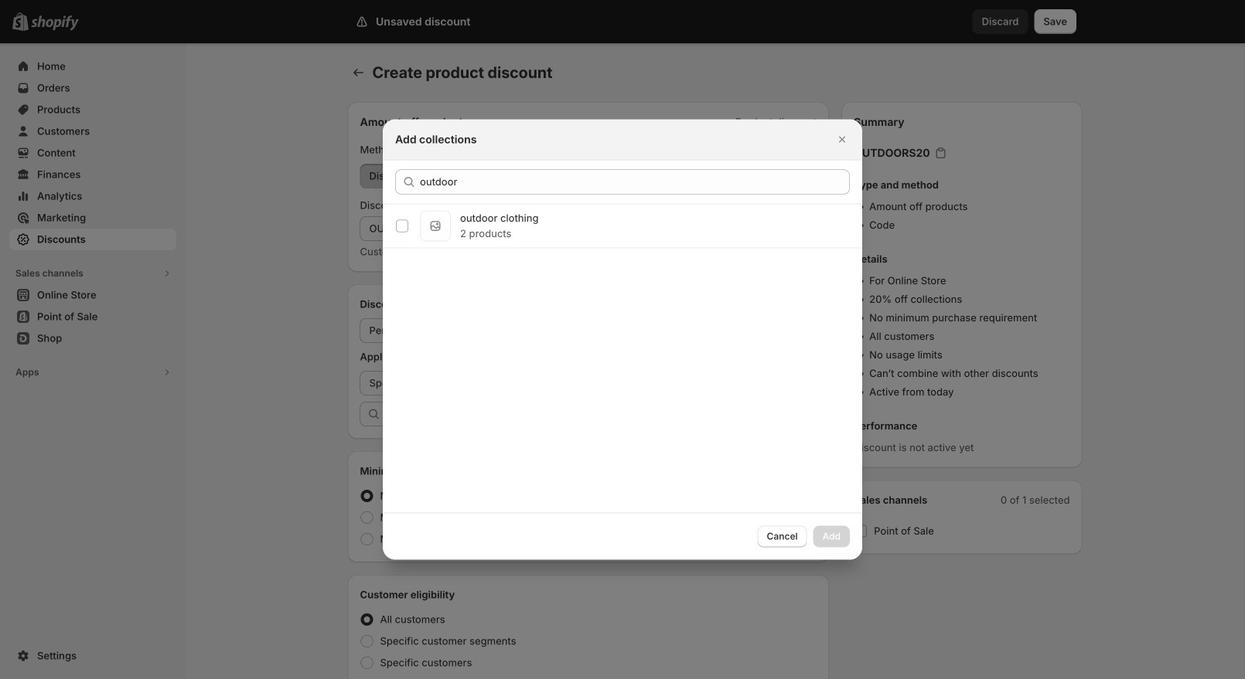 Task type: locate. For each thing, give the bounding box(es) containing it.
shopify image
[[31, 15, 79, 31]]

Search collections text field
[[420, 170, 850, 195]]

dialog
[[0, 120, 1245, 560]]



Task type: vqa. For each thing, say whether or not it's contained in the screenshot.
Shopify image
yes



